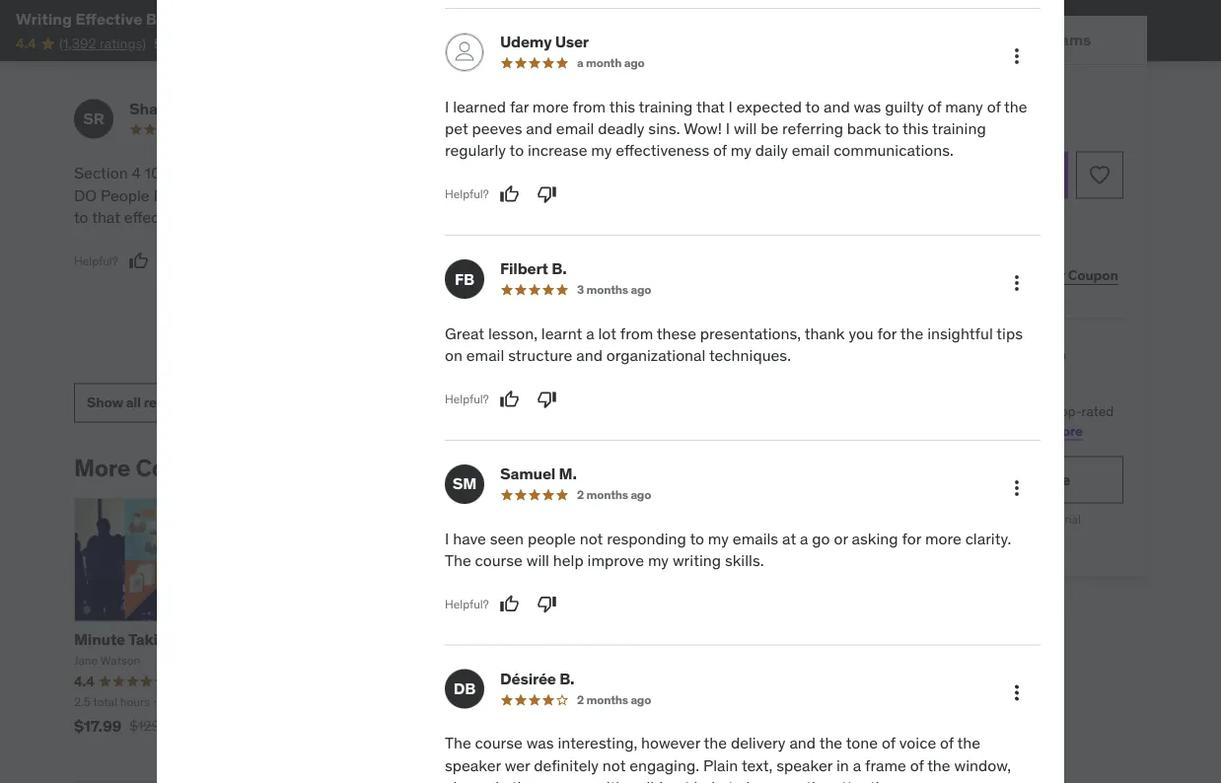 Task type: locate. For each thing, give the bounding box(es) containing it.
1 vertical spatial 2 months ago
[[577, 692, 652, 708]]

techniques.
[[710, 345, 791, 366]]

1 vertical spatial sins.
[[612, 207, 644, 228]]

1 vertical spatial show
[[87, 394, 123, 412]]

writing effective business emails
[[16, 8, 268, 29]]

guilty up left
[[886, 96, 924, 116]]

in left the first
[[203, 163, 216, 184]]

not down engaging.
[[667, 778, 691, 784]]

user right mark review by aleksandar p. as unhelpful icon
[[555, 31, 589, 52]]

position
[[581, 778, 638, 784]]

1 vertical spatial the
[[445, 733, 471, 754]]

0 vertical spatial personal
[[920, 422, 974, 440]]

1 horizontal spatial sins.
[[649, 118, 681, 138]]

months up the interesting,
[[587, 692, 629, 708]]

mark review by udemy user as helpful image left mark review by udemy user as unhelpful image in the top of the page
[[500, 185, 520, 204]]

1 horizontal spatial increase
[[528, 140, 588, 160]]

was up the wer
[[527, 733, 554, 754]]

1 the from the top
[[445, 550, 471, 571]]

to
[[806, 96, 820, 116], [885, 118, 900, 138], [510, 140, 524, 160], [504, 185, 519, 206], [74, 207, 88, 228], [538, 230, 552, 250], [708, 230, 722, 250], [931, 344, 950, 368], [690, 528, 705, 549], [728, 778, 743, 784]]

guilty right mark review by udemy user as unhelpful image in the top of the page
[[584, 185, 623, 206]]

months for samuel m.
[[587, 487, 629, 503]]

not inside i have seen people not responding to my emails at a go or asking for more clarity. the course will help improve my writing skills.
[[580, 528, 603, 549]]

2 months from the top
[[587, 487, 629, 503]]

course,
[[888, 402, 933, 420]]

show more
[[435, 282, 508, 300]]

far down mark review by aleksandar p. as unhelpful icon
[[510, 96, 529, 116]]

more inside 'button'
[[474, 282, 508, 300]]

show up "great"
[[435, 282, 472, 300]]

plan
[[982, 470, 1014, 490]]

1 horizontal spatial referring
[[783, 118, 844, 138]]

speaker
[[445, 755, 501, 776], [777, 755, 833, 776]]

printed
[[194, 185, 245, 206]]

0 vertical spatial 4.4
[[16, 34, 36, 52]]

many
[[946, 96, 984, 116], [644, 185, 682, 206]]

and inside great lesson, learnt a lot from these presentations, thank you for the insightful tips on email structure and organizational techniques.
[[577, 345, 603, 366]]

learn more link
[[1012, 422, 1083, 440]]

not up position
[[603, 755, 626, 776]]

helpful? for mark review by shanna r. as helpful "image" at the top left of the page
[[74, 254, 118, 269]]

and
[[824, 96, 850, 116], [526, 118, 553, 138], [522, 185, 549, 206], [489, 207, 516, 228], [577, 345, 603, 366], [790, 733, 816, 754]]

1 vertical spatial regularly
[[643, 230, 704, 250]]

filbert b.
[[500, 259, 567, 279]]

0 horizontal spatial will
[[527, 550, 550, 571]]

more
[[74, 454, 131, 484]]

course up the wer
[[475, 733, 523, 754]]

back up filbert
[[500, 230, 534, 250]]

show
[[435, 282, 472, 300], [87, 394, 123, 412]]

something
[[328, 185, 403, 206]]

price!
[[966, 117, 1001, 135]]

engaging.
[[630, 755, 700, 776]]

1 horizontal spatial in
[[496, 778, 508, 784]]

1 horizontal spatial many
[[946, 96, 984, 116]]

1 horizontal spatial show
[[435, 282, 472, 300]]

far up filbert
[[500, 163, 519, 184]]

1 vertical spatial communications.
[[435, 274, 555, 294]]

2 vertical spatial was
[[527, 733, 554, 754]]

1 vertical spatial will
[[697, 207, 720, 228]]

for left free
[[1018, 470, 1038, 490]]

in up the attention. in the bottom right of the page
[[837, 755, 850, 776]]

0 horizontal spatial expected
[[435, 185, 501, 206]]

a inside i have seen people not responding to my emails at a go or asking for more clarity. the course will help improve my writing skills.
[[800, 528, 809, 549]]

increase up show more
[[435, 252, 495, 272]]

22
[[160, 695, 174, 710]]

0 vertical spatial pet
[[445, 118, 468, 138]]

helpful? left mark review by shanna r. as helpful "image" at the top left of the page
[[74, 254, 118, 269]]

0 vertical spatial help
[[553, 550, 584, 571]]

and down lot
[[577, 345, 603, 366]]

1 2 from the top
[[577, 487, 584, 503]]

personal inside get this course, plus 11,000+ of our top-rated courses, with personal plan.
[[920, 422, 974, 440]]

i inside i have seen people not responding to my emails at a go or asking for more clarity. the course will help improve my writing skills.
[[445, 528, 449, 549]]

help down "plain" in the bottom of the page
[[694, 778, 725, 784]]

mark review by shanna r. as unhelpful image
[[166, 252, 186, 272]]

1 vertical spatial user
[[545, 99, 579, 119]]

not up 'improve'
[[580, 528, 603, 549]]

helpful? for mark review by samuel m. as helpful icon
[[445, 597, 489, 612]]

or right "go"
[[834, 528, 848, 549]]

désirée b.
[[500, 669, 575, 689]]

4 left 10.
[[132, 163, 141, 184]]

1 vertical spatial b.
[[560, 669, 575, 689]]

1 2 months ago from the top
[[577, 487, 652, 503]]

delivery
[[731, 733, 786, 754]]

a inside the course was interesting, however the delivery and the tone of voice of the speaker wer definitely not engaging. plain text, speaker in a frame of the window, always in the same position did not help to keep up the attention.
[[853, 755, 862, 776]]

personal
[[920, 422, 974, 440], [914, 470, 979, 490]]

b. right "désirée"
[[560, 669, 575, 689]]

speaker up up
[[777, 755, 833, 776]]

0 vertical spatial peeves
[[472, 118, 523, 138]]

cancel
[[939, 537, 976, 552]]

more down filbert
[[474, 282, 508, 300]]

show inside 'button'
[[435, 282, 472, 300]]

months up responding
[[587, 487, 629, 503]]

2.5
[[74, 695, 91, 710]]

1 horizontal spatial pet
[[730, 185, 753, 206]]

course
[[475, 550, 523, 571], [475, 733, 523, 754]]

1 vertical spatial help
[[694, 778, 725, 784]]

0 vertical spatial a month ago
[[577, 55, 645, 70]]

read
[[153, 185, 190, 206]]

of inside get this course, plus 11,000+ of our top-rated courses, with personal plan.
[[1017, 402, 1029, 420]]

0 horizontal spatial or
[[310, 185, 324, 206]]

more down $16.58
[[926, 528, 962, 549]]

1 vertical spatial many
[[644, 185, 682, 206]]

0 vertical spatial the
[[445, 550, 471, 571]]

free
[[1042, 470, 1071, 490]]

learn
[[1012, 422, 1047, 440]]

course inside the course was interesting, however the delivery and the tone of voice of the speaker wer definitely not engaging. plain text, speaker in a frame of the window, always in the same position did not help to keep up the attention.
[[475, 733, 523, 754]]

0 vertical spatial 2 months ago
[[577, 487, 652, 503]]

the
[[445, 550, 471, 571], [445, 733, 471, 754]]

2 months ago
[[577, 487, 652, 503], [577, 692, 652, 708]]

1 vertical spatial daily
[[663, 252, 696, 272]]

3 months from the top
[[587, 692, 629, 708]]

referring down the $9.99
[[783, 118, 844, 138]]

1 horizontal spatial expected
[[737, 96, 802, 116]]

total
[[93, 695, 117, 710]]

0 vertical spatial udemy
[[500, 31, 552, 52]]

people
[[528, 528, 576, 549]]

at right taking
[[180, 630, 195, 650]]

0 vertical spatial i learned far more from this training that i expected to and was guilty of many of the pet peeves and email deadly sins. wow! i will be referring back to this training regularly to increase my effectiveness of my daily email communications.
[[445, 96, 1028, 160]]

2 2 months ago from the top
[[577, 692, 652, 708]]

speaker up always
[[445, 755, 501, 776]]

1 vertical spatial referring
[[435, 230, 496, 250]]

b. right filbert
[[552, 259, 567, 279]]

apply
[[1029, 266, 1066, 284]]

4 right alarm image
[[856, 117, 864, 135]]

1 vertical spatial course
[[475, 733, 523, 754]]

or down header
[[310, 185, 324, 206]]

expected left mark review by udemy user as unhelpful image in the top of the page
[[435, 185, 501, 206]]

0 vertical spatial deadly
[[598, 118, 645, 138]]

1 horizontal spatial for
[[903, 528, 922, 549]]

2 vertical spatial will
[[527, 550, 550, 571]]

1 vertical spatial months
[[587, 487, 629, 503]]

2 horizontal spatial will
[[734, 118, 757, 138]]

2.5 total hours
[[74, 695, 150, 710]]

2 vertical spatial for
[[903, 528, 922, 549]]

mark review by udemy user as helpful image
[[500, 185, 520, 204], [490, 334, 510, 353]]

helpful? left mark review by udemy user as unhelpful image in the top of the page
[[445, 187, 489, 202]]

1 horizontal spatial guilty
[[886, 96, 924, 116]]

2 horizontal spatial for
[[1018, 470, 1038, 490]]

1 horizontal spatial daily
[[756, 140, 788, 160]]

helpful? down show more 'button'
[[435, 336, 479, 351]]

-
[[341, 163, 347, 184]]

2 vertical spatial from
[[621, 323, 654, 343]]

course inside i have seen people not responding to my emails at a go or asking for more clarity. the course will help improve my writing skills.
[[475, 550, 523, 571]]

0 vertical spatial that
[[697, 96, 725, 116]]

0 horizontal spatial 4.4
[[16, 34, 36, 52]]

0 horizontal spatial for
[[878, 323, 897, 343]]

for down starting
[[903, 528, 922, 549]]

1 vertical spatial be
[[724, 207, 742, 228]]

1 horizontal spatial 4
[[856, 117, 864, 135]]

minute taking at meetings link
[[74, 630, 267, 650]]

user down mark review by aleksandar p. as unhelpful icon
[[545, 99, 579, 119]]

watson
[[101, 654, 140, 669]]

a month ago
[[577, 55, 645, 70], [567, 122, 635, 138]]

teams
[[1045, 29, 1092, 49]]

2 months ago up the interesting,
[[577, 692, 652, 708]]

b. for filbert b.
[[552, 259, 567, 279]]

meetings
[[198, 630, 267, 650]]

1 vertical spatial guilty
[[584, 185, 623, 206]]

2 speaker from the left
[[777, 755, 833, 776]]

1 months from the top
[[587, 282, 629, 298]]

0 vertical spatial not
[[580, 528, 603, 549]]

tone
[[847, 733, 878, 754]]

top
[[1036, 344, 1067, 368]]

0 vertical spatial learned
[[453, 96, 506, 116]]

and up filbert b.
[[522, 185, 549, 206]]

1 horizontal spatial help
[[694, 778, 725, 784]]

additional actions for review by udemy user image
[[1006, 44, 1029, 68]]

at right left
[[925, 117, 937, 135]]

b.
[[552, 259, 567, 279], [560, 669, 575, 689]]

udemy
[[500, 31, 552, 52], [491, 99, 542, 119]]

1 vertical spatial effectiveness
[[523, 252, 617, 272]]

1 vertical spatial 2
[[577, 692, 584, 708]]

$17.99 $129.99
[[74, 717, 179, 737]]

help down people
[[553, 550, 584, 571]]

helpful? for mark review by udemy user as helpful icon corresponding to mark review by udemy user as unhelpful icon
[[435, 336, 479, 351]]

4.4 down jane
[[74, 673, 94, 691]]

definitely
[[534, 755, 599, 776]]

0 horizontal spatial show
[[87, 394, 123, 412]]

personal down the plus
[[920, 422, 974, 440]]

month
[[586, 55, 622, 70], [576, 122, 612, 138], [997, 512, 1031, 527]]

0 vertical spatial sins.
[[649, 118, 681, 138]]

slide
[[251, 163, 284, 184]]

asking
[[852, 528, 899, 549]]

off
[[1003, 86, 1022, 107]]

0 vertical spatial many
[[946, 96, 984, 116]]

ago for db
[[631, 692, 652, 708]]

or left tips
[[975, 312, 985, 327]]

sm
[[453, 474, 477, 494]]

2 for samuel m.
[[577, 487, 584, 503]]

try
[[889, 470, 911, 490]]

sr
[[83, 109, 104, 129]]

1 vertical spatial mark review by udemy user as helpful image
[[490, 334, 510, 353]]

personal up $16.58
[[914, 470, 979, 490]]

at left $16.58
[[924, 512, 935, 527]]

guarantee
[[1008, 215, 1064, 231]]

0 vertical spatial b.
[[552, 259, 567, 279]]

emails
[[733, 528, 779, 549]]

these
[[657, 323, 697, 343]]

back down the $9.99
[[848, 118, 882, 138]]

1 vertical spatial back
[[500, 230, 534, 250]]

2 months ago up responding
[[577, 487, 652, 503]]

1 vertical spatial 4.4
[[74, 673, 94, 691]]

or
[[310, 185, 324, 206], [975, 312, 985, 327], [834, 528, 848, 549]]

section
[[74, 163, 128, 184]]

2 vertical spatial month
[[997, 512, 1031, 527]]

$17.99
[[74, 717, 122, 737]]

2 vertical spatial or
[[834, 528, 848, 549]]

0 vertical spatial communications.
[[834, 140, 954, 160]]

and inside the course was interesting, however the delivery and the tone of voice of the speaker wer definitely not engaging. plain text, speaker in a frame of the window, always in the same position did not help to keep up the attention.
[[790, 733, 816, 754]]

learnt
[[542, 323, 583, 343]]

2 the from the top
[[445, 733, 471, 754]]

additional actions for review by filbert b. image
[[1006, 271, 1029, 295]]

the up always
[[445, 733, 471, 754]]

2 horizontal spatial or
[[975, 312, 985, 327]]

0 horizontal spatial be
[[724, 207, 742, 228]]

writing
[[16, 8, 72, 29]]

show inside button
[[87, 394, 123, 412]]

months right 3
[[587, 282, 629, 298]]

try personal plan for free
[[889, 470, 1071, 490]]

0 vertical spatial course
[[475, 550, 523, 571]]

1 horizontal spatial regularly
[[643, 230, 704, 250]]

show more button
[[435, 271, 508, 311]]

to inside the course was interesting, however the delivery and the tone of voice of the speaker wer definitely not engaging. plain text, speaker in a frame of the window, always in the same position did not help to keep up the attention.
[[728, 778, 743, 784]]

mark review by shanna r. as helpful image
[[129, 252, 149, 272]]

3
[[577, 282, 584, 298]]

ago for fb
[[631, 282, 652, 298]]

helpful? for mark review by filbert b. as helpful image
[[445, 392, 489, 407]]

reviews
[[144, 394, 193, 412]]

2 2 from the top
[[577, 692, 584, 708]]

on
[[445, 345, 463, 366]]

courses
[[136, 454, 226, 484]]

show left all
[[87, 394, 123, 412]]

more inside i have seen people not responding to my emails at a go or asking for more clarity. the course will help improve my writing skills.
[[926, 528, 962, 549]]

was up filbert b.
[[552, 185, 580, 206]]

do
[[74, 185, 97, 206]]

great lesson, learnt a lot from these presentations, thank you for the insightful tips on email structure and organizational techniques.
[[445, 323, 1023, 366]]

1 course from the top
[[475, 550, 523, 571]]

in inside section 4 10. typo in first slide header - how do people read printed material or something to that effect.
[[203, 163, 216, 184]]

2
[[577, 487, 584, 503], [577, 692, 584, 708]]

1 horizontal spatial be
[[761, 118, 779, 138]]

increase up mark review by udemy user as unhelpful image in the top of the page
[[528, 140, 588, 160]]

for up subscribe
[[878, 323, 897, 343]]

mark review by udemy user as helpful image right "great"
[[490, 334, 510, 353]]

0 horizontal spatial regularly
[[445, 140, 506, 160]]

month inside starting at $16.58 per month after trial cancel anytime
[[997, 512, 1031, 527]]

and up up
[[790, 733, 816, 754]]

1 horizontal spatial 4.4
[[74, 673, 94, 691]]

expected left the $9.99
[[737, 96, 802, 116]]

of
[[928, 96, 942, 116], [988, 96, 1001, 116], [714, 140, 727, 160], [626, 185, 640, 206], [686, 185, 700, 206], [621, 252, 635, 272], [1017, 402, 1029, 420], [882, 733, 896, 754], [941, 733, 954, 754], [911, 755, 924, 776]]

at inside i have seen people not responding to my emails at a go or asking for more clarity. the course will help improve my writing skills.
[[783, 528, 797, 549]]

was up days
[[854, 96, 882, 116]]

2 horizontal spatial in
[[837, 755, 850, 776]]

at left "go"
[[783, 528, 797, 549]]

0 horizontal spatial 4
[[132, 163, 141, 184]]

2 course from the top
[[475, 733, 523, 754]]

user
[[555, 31, 589, 52], [545, 99, 579, 119]]

helpful? left mark review by samuel m. as helpful icon
[[445, 597, 489, 612]]

help
[[553, 550, 584, 571], [694, 778, 725, 784]]

0 vertical spatial or
[[310, 185, 324, 206]]

ago for sm
[[631, 487, 652, 503]]

from inside great lesson, learnt a lot from these presentations, thank you for the insightful tips on email structure and organizational techniques.
[[621, 323, 654, 343]]

typo
[[168, 163, 199, 184]]

help inside i have seen people not responding to my emails at a go or asking for more clarity. the course will help improve my writing skills.
[[553, 550, 584, 571]]

4.4 down writing on the top
[[16, 34, 36, 52]]

2 months ago for not
[[577, 487, 652, 503]]

my
[[591, 140, 612, 160], [731, 140, 752, 160], [499, 252, 520, 272], [638, 252, 659, 272], [708, 528, 729, 549], [648, 550, 669, 571]]

to inside section 4 10. typo in first slide header - how do people read printed material or something to that effect.
[[74, 207, 88, 228]]

in
[[203, 163, 216, 184], [837, 755, 850, 776], [496, 778, 508, 784]]

2 vertical spatial that
[[92, 207, 120, 228]]

1 speaker from the left
[[445, 755, 501, 776]]

the down have
[[445, 550, 471, 571]]

in down the wer
[[496, 778, 508, 784]]

additional actions for review by samuel m. image
[[1006, 476, 1029, 500]]

helpful? left mark review by filbert b. as helpful image
[[445, 392, 489, 407]]

1 vertical spatial in
[[837, 755, 850, 776]]

at inside minute taking at meetings jane watson
[[180, 630, 195, 650]]

referring up the fb
[[435, 230, 496, 250]]

i
[[445, 96, 449, 116], [729, 96, 733, 116], [726, 118, 731, 138], [435, 163, 439, 184], [719, 163, 723, 184], [689, 207, 693, 228], [445, 528, 449, 549]]

teams tab list
[[812, 16, 1148, 65]]

course down seen
[[475, 550, 523, 571]]

will
[[734, 118, 757, 138], [697, 207, 720, 228], [527, 550, 550, 571]]

referring
[[783, 118, 844, 138], [435, 230, 496, 250]]



Task type: describe. For each thing, give the bounding box(es) containing it.
courses
[[836, 369, 907, 393]]

0 vertical spatial daily
[[756, 140, 788, 160]]

helpful? for mark review by udemy user as helpful icon associated with mark review by udemy user as unhelpful image in the top of the page
[[445, 187, 489, 202]]

for inside i have seen people not responding to my emails at a go or asking for more clarity. the course will help improve my writing skills.
[[903, 528, 922, 549]]

and up filbert
[[489, 207, 516, 228]]

1 vertical spatial not
[[603, 755, 626, 776]]

after
[[1034, 512, 1058, 527]]

interesting,
[[558, 733, 638, 754]]

back
[[979, 215, 1006, 231]]

wishlist image
[[1089, 163, 1112, 187]]

per
[[976, 512, 994, 527]]

0 vertical spatial wow!
[[684, 118, 722, 138]]

tips
[[997, 323, 1023, 343]]

by
[[232, 454, 258, 484]]

frame
[[865, 755, 907, 776]]

1 vertical spatial i learned far more from this training that i expected to and was guilty of many of the pet peeves and email deadly sins. wow! i will be referring back to this training regularly to increase my effectiveness of my daily email communications.
[[435, 163, 753, 294]]

to inside subscribe to udemy's top courses
[[931, 344, 950, 368]]

same
[[539, 778, 577, 784]]

for inside great lesson, learnt a lot from these presentations, thank you for the insightful tips on email structure and organizational techniques.
[[878, 323, 897, 343]]

learn more
[[1012, 422, 1083, 440]]

first
[[220, 163, 247, 184]]

text,
[[742, 755, 773, 776]]

mark review by filbert b. as helpful image
[[500, 390, 520, 409]]

i have seen people not responding to my emails at a go or asking for more clarity. the course will help improve my writing skills.
[[445, 528, 1012, 571]]

0 vertical spatial will
[[734, 118, 757, 138]]

months for désirée b.
[[587, 692, 629, 708]]

help inside the course was interesting, however the delivery and the tone of voice of the speaker wer definitely not engaging. plain text, speaker in a frame of the window, always in the same position did not help to keep up the attention.
[[694, 778, 725, 784]]

mark review by samuel m. as unhelpful image
[[537, 595, 557, 614]]

3 months ago
[[577, 282, 652, 298]]

78%
[[966, 86, 999, 107]]

additional actions for review by désirée b. image
[[1006, 682, 1029, 705]]

$44.99
[[908, 86, 959, 107]]

rated
[[1082, 402, 1115, 420]]

all
[[126, 394, 141, 412]]

show all reviews
[[87, 394, 193, 412]]

business
[[146, 8, 214, 29]]

1 vertical spatial udemy
[[491, 99, 542, 119]]

structure
[[508, 345, 573, 366]]

0 horizontal spatial many
[[644, 185, 682, 206]]

5,412 students
[[154, 34, 244, 52]]

material
[[249, 185, 306, 206]]

months for filbert b.
[[587, 282, 629, 298]]

1 horizontal spatial back
[[848, 118, 882, 138]]

subscribe to udemy's top courses
[[836, 344, 1067, 393]]

1 vertical spatial that
[[687, 163, 715, 184]]

0 horizontal spatial guilty
[[584, 185, 623, 206]]

to inside i have seen people not responding to my emails at a go or asking for more clarity. the course will help improve my writing skills.
[[690, 528, 705, 549]]

10.
[[145, 163, 164, 184]]

$16.58
[[937, 512, 973, 527]]

writing
[[673, 550, 722, 571]]

starting at $16.58 per month after trial cancel anytime
[[879, 512, 1081, 552]]

plan.
[[978, 422, 1008, 440]]

apply coupon button
[[1024, 256, 1124, 295]]

helpful? left mark review by aleksandar p. as unhelpful icon
[[435, 19, 479, 34]]

get this course, plus 11,000+ of our top-rated courses, with personal plan.
[[836, 402, 1115, 440]]

subscribe
[[836, 344, 927, 368]]

1 vertical spatial peeves
[[435, 207, 485, 228]]

0 vertical spatial user
[[555, 31, 589, 52]]

1 vertical spatial a month ago
[[567, 122, 635, 138]]

how
[[351, 163, 383, 184]]

up
[[785, 778, 803, 784]]

or inside section 4 10. typo in first slide header - how do people read printed material or something to that effect.
[[310, 185, 324, 206]]

0 vertical spatial was
[[854, 96, 882, 116]]

apply coupon
[[1029, 266, 1119, 284]]

seen
[[490, 528, 524, 549]]

courses,
[[836, 422, 888, 440]]

db
[[454, 679, 476, 699]]

1 vertical spatial far
[[500, 163, 519, 184]]

0 vertical spatial referring
[[783, 118, 844, 138]]

$9.99 $44.99 78% off
[[836, 82, 1022, 112]]

the inside the course was interesting, however the delivery and the tone of voice of the speaker wer definitely not engaging. plain text, speaker in a frame of the window, always in the same position did not help to keep up the attention.
[[445, 733, 471, 754]]

mark review by samuel m. as helpful image
[[500, 595, 520, 614]]

at inside starting at $16.58 per month after trial cancel anytime
[[924, 512, 935, 527]]

taking
[[128, 630, 177, 650]]

lot
[[599, 323, 617, 343]]

this inside get this course, plus 11,000+ of our top-rated courses, with personal plan.
[[862, 402, 884, 420]]

email inside great lesson, learnt a lot from these presentations, thank you for the insightful tips on email structure and organizational techniques.
[[467, 345, 505, 366]]

mark review by aleksandar p. as unhelpful image
[[528, 17, 547, 36]]

or inside i have seen people not responding to my emails at a go or asking for more clarity. the course will help improve my writing skills.
[[834, 528, 848, 549]]

the inside great lesson, learnt a lot from these presentations, thank you for the insightful tips on email structure and organizational techniques.
[[901, 323, 924, 343]]

2 vertical spatial in
[[496, 778, 508, 784]]

teams button
[[989, 16, 1148, 63]]

alarm image
[[836, 117, 852, 133]]

more down the top-
[[1050, 422, 1083, 440]]

presentations,
[[701, 323, 802, 343]]

improve
[[588, 550, 644, 571]]

good material
[[172, 207, 272, 228]]

1 vertical spatial was
[[552, 185, 580, 206]]

effect.
[[124, 207, 169, 228]]

1 vertical spatial learned
[[443, 163, 496, 184]]

0 vertical spatial from
[[573, 96, 606, 116]]

2 months ago for however
[[577, 692, 652, 708]]

1 vertical spatial for
[[1018, 470, 1038, 490]]

1 horizontal spatial communications.
[[834, 140, 954, 160]]

skills.
[[725, 550, 764, 571]]

0 horizontal spatial pet
[[445, 118, 468, 138]]

show all reviews button
[[74, 384, 206, 423]]

5,412
[[154, 34, 186, 52]]

4 inside section 4 10. typo in first slide header - how do people read printed material or something to that effect.
[[132, 163, 141, 184]]

more down mark review by aleksandar p. as unhelpful icon
[[533, 96, 569, 116]]

did
[[641, 778, 663, 784]]

top-
[[1056, 402, 1082, 420]]

more courses by
[[74, 454, 263, 484]]

1 horizontal spatial will
[[697, 207, 720, 228]]

attention.
[[834, 778, 901, 784]]

1 vertical spatial wow!
[[647, 207, 685, 228]]

1 vertical spatial from
[[563, 163, 596, 184]]

1 vertical spatial deadly
[[561, 207, 608, 228]]

try personal plan for free link
[[836, 456, 1124, 504]]

1 vertical spatial personal
[[914, 470, 979, 490]]

0 vertical spatial effectiveness
[[616, 140, 710, 160]]

show for show all reviews
[[87, 394, 123, 412]]

have
[[453, 528, 486, 549]]

0 horizontal spatial daily
[[663, 252, 696, 272]]

4 days left at this price!
[[856, 117, 1001, 135]]

money-
[[939, 215, 979, 231]]

1 vertical spatial or
[[975, 312, 985, 327]]

mark review by udemy user as unhelpful image
[[528, 334, 547, 353]]

désirée
[[500, 669, 556, 689]]

students
[[190, 34, 244, 52]]

lesson,
[[489, 323, 538, 343]]

1 vertical spatial udemy user
[[491, 99, 579, 119]]

was inside the course was interesting, however the delivery and the tone of voice of the speaker wer definitely not engaging. plain text, speaker in a frame of the window, always in the same position did not help to keep up the attention.
[[527, 733, 554, 754]]

mark review by udemy user as helpful image for mark review by udemy user as unhelpful icon
[[490, 334, 510, 353]]

0 vertical spatial month
[[586, 55, 622, 70]]

days
[[867, 117, 898, 135]]

that inside section 4 10. typo in first slide header - how do people read printed material or something to that effect.
[[92, 207, 120, 228]]

more up mark review by udemy user as unhelpful image in the top of the page
[[523, 163, 559, 184]]

the inside i have seen people not responding to my emails at a go or asking for more clarity. the course will help improve my writing skills.
[[445, 550, 471, 571]]

good
[[172, 207, 211, 228]]

0 horizontal spatial referring
[[435, 230, 496, 250]]

anytime
[[979, 537, 1021, 552]]

0 horizontal spatial back
[[500, 230, 534, 250]]

0 vertical spatial be
[[761, 118, 779, 138]]

1 vertical spatial month
[[576, 122, 612, 138]]

1 vertical spatial pet
[[730, 185, 753, 206]]

keep
[[747, 778, 781, 784]]

coupon
[[1069, 266, 1119, 284]]

1 vertical spatial expected
[[435, 185, 501, 206]]

2 vertical spatial not
[[667, 778, 691, 784]]

people
[[101, 185, 150, 206]]

header
[[288, 163, 337, 184]]

and up alarm image
[[824, 96, 850, 116]]

mark review by udemy user as helpful image for mark review by udemy user as unhelpful image in the top of the page
[[500, 185, 520, 204]]

plain
[[704, 755, 739, 776]]

fb
[[455, 269, 475, 289]]

0 vertical spatial guilty
[[886, 96, 924, 116]]

(1,392 ratings)
[[59, 34, 146, 52]]

0 vertical spatial udemy user
[[500, 31, 589, 52]]

b. for désirée b.
[[560, 669, 575, 689]]

a inside great lesson, learnt a lot from these presentations, thank you for the insightful tips on email structure and organizational techniques.
[[586, 323, 595, 343]]

0 vertical spatial expected
[[737, 96, 802, 116]]

show for show more
[[435, 282, 472, 300]]

thank
[[805, 323, 845, 343]]

will inside i have seen people not responding to my emails at a go or asking for more clarity. the course will help improve my writing skills.
[[527, 550, 550, 571]]

mark review by udemy user as unhelpful image
[[537, 185, 557, 204]]

jane
[[74, 654, 98, 669]]

0 horizontal spatial communications.
[[435, 274, 555, 294]]

wer
[[505, 755, 530, 776]]

and up mark review by udemy user as unhelpful image in the top of the page
[[526, 118, 553, 138]]

mark review by filbert b. as unhelpful image
[[537, 390, 557, 409]]

2 for désirée b.
[[577, 692, 584, 708]]

go
[[813, 528, 831, 549]]

our
[[1033, 402, 1053, 420]]

great
[[445, 323, 485, 343]]

you
[[849, 323, 874, 343]]

minute taking at meetings jane watson
[[74, 630, 267, 669]]

udemy's
[[954, 344, 1032, 368]]

$9.99
[[836, 82, 900, 112]]

0 vertical spatial far
[[510, 96, 529, 116]]

0 horizontal spatial increase
[[435, 252, 495, 272]]



Task type: vqa. For each thing, say whether or not it's contained in the screenshot.
Writing Effective Business Emails
yes



